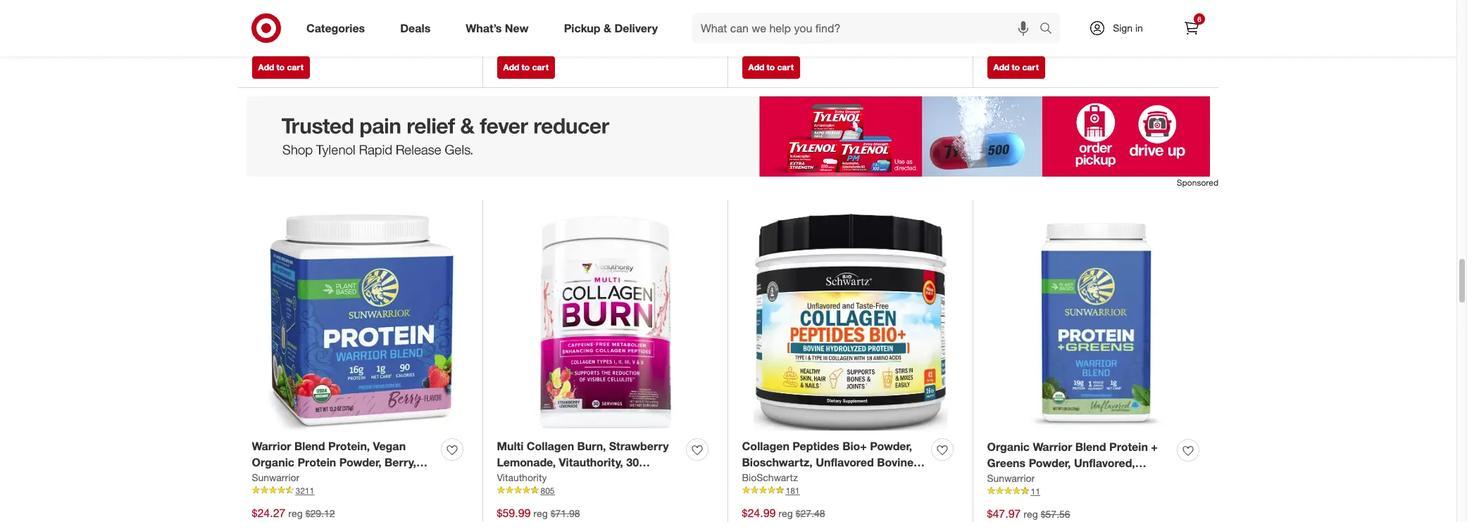 Task type: locate. For each thing, give the bounding box(es) containing it.
add to cart for second add to cart button from right
[[749, 62, 794, 73]]

375gm
[[316, 472, 352, 486]]

cart for 1st add to cart button from the left
[[287, 62, 304, 73]]

sunwarrior link
[[252, 471, 300, 485], [988, 472, 1035, 486]]

warrior
[[252, 440, 291, 454], [1033, 441, 1073, 455]]

to for second add to cart button from right
[[767, 62, 775, 73]]

add
[[258, 62, 274, 73], [504, 62, 520, 73], [749, 62, 765, 73], [994, 62, 1010, 73]]

$47.97
[[988, 507, 1021, 521]]

3 add from the left
[[749, 62, 765, 73]]

0 vertical spatial organic
[[988, 441, 1030, 455]]

$24.99
[[742, 507, 776, 521]]

powder, inside 'warrior blend protein, vegan organic protein powder, berry, sunwarrior, 375gm'
[[340, 456, 382, 470]]

reg down 181
[[779, 508, 793, 520]]

protein,
[[328, 440, 370, 454], [806, 472, 847, 486]]

collagen
[[527, 440, 574, 454], [742, 440, 790, 454]]

4 cart from the left
[[1023, 62, 1039, 73]]

0 vertical spatial protein,
[[328, 440, 370, 454]]

1 to from the left
[[277, 62, 285, 73]]

add to cart
[[258, 62, 304, 73], [504, 62, 549, 73], [749, 62, 794, 73], [994, 62, 1039, 73]]

servings
[[497, 472, 544, 486]]

warrior up 750gm
[[1033, 441, 1073, 455]]

collagen up bioschwartz, at the bottom of the page
[[742, 440, 790, 454]]

bioschwartz link
[[742, 471, 798, 485]]

2 add to cart button from the left
[[497, 56, 555, 79]]

3 cart from the left
[[778, 62, 794, 73]]

warrior blend protein, vegan organic protein powder, berry, sunwarrior, 375gm
[[252, 440, 416, 486]]

what's new
[[466, 21, 529, 35]]

in inside free shipping * exclusions apply. not available in stores
[[1047, 32, 1055, 44]]

search
[[1034, 22, 1068, 36]]

sunwarrior, down greens
[[988, 473, 1049, 487]]

0 horizontal spatial * exclusions apply. not available in stores
[[497, 14, 594, 43]]

warrior inside organic warrior blend protein + greens powder, unflavored, sunwarrior, 750gm
[[1033, 441, 1073, 455]]

4 add to cart from the left
[[994, 62, 1039, 73]]

collagen peptides bio+ powder, bioschwartz, unflavored bovine hydrolyzed protein, 16oz link
[[742, 439, 926, 486]]

multi collagen burn, strawberry lemonade, vitauthority, 30 servings link
[[497, 439, 681, 486]]

powder, up bovine
[[871, 440, 913, 454]]

2 add from the left
[[504, 62, 520, 73]]

0 horizontal spatial protein,
[[328, 440, 370, 454]]

stores
[[322, 31, 349, 43], [567, 31, 594, 43], [812, 31, 840, 43], [1058, 32, 1085, 44]]

* exclusions apply. not available in stores
[[497, 14, 594, 43], [742, 14, 840, 43]]

protein left +
[[1110, 441, 1149, 455]]

protein
[[1110, 441, 1149, 455], [298, 456, 336, 470]]

0 horizontal spatial sunwarrior link
[[252, 471, 300, 485]]

protein, inside collagen peptides bio+ powder, bioschwartz, unflavored bovine hydrolyzed protein, 16oz
[[806, 472, 847, 486]]

stores inside free shipping * exclusions apply. not available in stores
[[1058, 32, 1085, 44]]

exclusions inside free shipping * exclusions apply. not available in stores
[[991, 15, 1038, 27]]

0 horizontal spatial organic
[[252, 456, 295, 470]]

2 add to cart from the left
[[504, 62, 549, 73]]

reg down 3211
[[288, 508, 303, 520]]

1 vertical spatial protein,
[[806, 472, 847, 486]]

to for fourth add to cart button from left
[[1012, 62, 1021, 73]]

powder, for organic warrior blend protein + greens powder, unflavored, sunwarrior, 750gm
[[1029, 457, 1072, 471]]

protein up 375gm
[[298, 456, 336, 470]]

750gm
[[1052, 473, 1088, 487]]

* inside free shipping * exclusions apply. not available in stores
[[1048, 0, 1051, 12]]

burn,
[[578, 440, 606, 454]]

1 horizontal spatial * exclusions apply. not available in stores
[[742, 14, 840, 43]]

organic up greens
[[988, 441, 1030, 455]]

reg inside $59.99 reg $71.98
[[534, 508, 548, 520]]

1 vertical spatial organic
[[252, 456, 295, 470]]

powder, up 3211 link
[[340, 456, 382, 470]]

warrior blend protein, vegan organic protein powder, berry, sunwarrior, 375gm image
[[252, 214, 469, 431], [252, 214, 469, 431]]

1 horizontal spatial organic
[[988, 441, 1030, 455]]

1 horizontal spatial blend
[[1076, 441, 1107, 455]]

add for 1st add to cart button from the left
[[258, 62, 274, 73]]

organic warrior blend protein + greens powder, unflavored, sunwarrior, 750gm
[[988, 441, 1159, 487]]

cart for second add to cart button from right
[[778, 62, 794, 73]]

0 horizontal spatial sunwarrior
[[252, 472, 300, 484]]

2 collagen from the left
[[742, 440, 790, 454]]

4 add from the left
[[994, 62, 1010, 73]]

organic warrior blend protein + greens powder, unflavored, sunwarrior, 750gm link
[[988, 440, 1172, 487]]

1 horizontal spatial protein
[[1110, 441, 1149, 455]]

sunwarrior, for protein
[[252, 472, 313, 486]]

organic up $24.27
[[252, 456, 295, 470]]

reg down 805
[[534, 508, 548, 520]]

not
[[252, 31, 268, 43], [497, 31, 513, 43], [742, 31, 758, 43], [988, 32, 1004, 44]]

protein, up 375gm
[[328, 440, 370, 454]]

cart
[[287, 62, 304, 73], [532, 62, 549, 73], [778, 62, 794, 73], [1023, 62, 1039, 73]]

805 link
[[497, 485, 714, 498]]

* exclusions apply. not available in stores for third add to cart button from right
[[497, 14, 594, 43]]

1 collagen from the left
[[527, 440, 574, 454]]

sunwarrior link up 3211
[[252, 471, 300, 485]]

3211
[[296, 486, 314, 497]]

cart for fourth add to cart button from left
[[1023, 62, 1039, 73]]

30
[[627, 456, 639, 470]]

&
[[604, 21, 612, 35]]

add to cart for 1st add to cart button from the left
[[258, 62, 304, 73]]

collagen inside collagen peptides bio+ powder, bioschwartz, unflavored bovine hydrolyzed protein, 16oz
[[742, 440, 790, 454]]

in
[[1136, 22, 1144, 34], [311, 31, 319, 43], [557, 31, 564, 43], [802, 31, 810, 43], [1047, 32, 1055, 44]]

1 horizontal spatial sunwarrior
[[988, 473, 1035, 485]]

sunwarrior,
[[252, 472, 313, 486], [988, 473, 1049, 487]]

powder, up 750gm
[[1029, 457, 1072, 471]]

apply.
[[305, 14, 332, 26], [551, 14, 577, 26], [796, 14, 822, 26], [1041, 15, 1067, 27]]

1 horizontal spatial collagen
[[742, 440, 790, 454]]

blend
[[295, 440, 325, 454], [1076, 441, 1107, 455]]

2 * exclusions apply. not available in stores from the left
[[742, 14, 840, 43]]

add to cart button
[[252, 56, 310, 79], [497, 56, 555, 79], [742, 56, 800, 79], [988, 56, 1046, 79]]

0 horizontal spatial sunwarrior,
[[252, 472, 313, 486]]

sunwarrior for greens
[[988, 473, 1035, 485]]

blend up unflavored,
[[1076, 441, 1107, 455]]

1 add to cart from the left
[[258, 62, 304, 73]]

protein, down unflavored
[[806, 472, 847, 486]]

sunwarrior
[[252, 472, 300, 484], [988, 473, 1035, 485]]

organic inside organic warrior blend protein + greens powder, unflavored, sunwarrior, 750gm
[[988, 441, 1030, 455]]

reg for $24.27
[[288, 508, 303, 520]]

warrior up $24.27
[[252, 440, 291, 454]]

3 add to cart button from the left
[[742, 56, 800, 79]]

*
[[1048, 0, 1051, 12], [252, 14, 255, 26], [497, 14, 501, 26], [742, 14, 746, 26]]

powder, inside organic warrior blend protein + greens powder, unflavored, sunwarrior, 750gm
[[1029, 457, 1072, 471]]

multi collagen burn, strawberry lemonade, vitauthority, 30 servings image
[[497, 214, 714, 431], [497, 214, 714, 431]]

4 to from the left
[[1012, 62, 1021, 73]]

search button
[[1034, 13, 1068, 47]]

sunwarrior, inside organic warrior blend protein + greens powder, unflavored, sunwarrior, 750gm
[[988, 473, 1049, 487]]

0 horizontal spatial warrior
[[252, 440, 291, 454]]

collagen up lemonade,
[[527, 440, 574, 454]]

add to cart for fourth add to cart button from left
[[994, 62, 1039, 73]]

sunwarrior up 3211
[[252, 472, 300, 484]]

1 add from the left
[[258, 62, 274, 73]]

sign
[[1114, 22, 1133, 34]]

what's new link
[[454, 13, 547, 44]]

0 horizontal spatial blend
[[295, 440, 325, 454]]

4 add to cart button from the left
[[988, 56, 1046, 79]]

categories
[[307, 21, 365, 35]]

blend up 375gm
[[295, 440, 325, 454]]

sign in link
[[1078, 13, 1166, 44]]

What can we help you find? suggestions appear below search field
[[693, 13, 1044, 44]]

peptides
[[793, 440, 840, 454]]

reg
[[288, 508, 303, 520], [534, 508, 548, 520], [779, 508, 793, 520], [1024, 509, 1039, 521]]

1 horizontal spatial protein,
[[806, 472, 847, 486]]

vitauthority link
[[497, 471, 547, 485]]

11
[[1031, 487, 1041, 497]]

shipping
[[1010, 0, 1048, 12]]

3 add to cart from the left
[[749, 62, 794, 73]]

0 horizontal spatial protein
[[298, 456, 336, 470]]

1 horizontal spatial sunwarrior link
[[988, 472, 1035, 486]]

1 horizontal spatial warrior
[[1033, 441, 1073, 455]]

1 horizontal spatial sunwarrior,
[[988, 473, 1049, 487]]

sunwarrior down greens
[[988, 473, 1035, 485]]

to
[[277, 62, 285, 73], [522, 62, 530, 73], [767, 62, 775, 73], [1012, 62, 1021, 73]]

organic warrior blend protein + greens powder, unflavored, sunwarrior, 750gm image
[[988, 214, 1205, 432], [988, 214, 1205, 432]]

2 horizontal spatial powder,
[[1029, 457, 1072, 471]]

0 horizontal spatial collagen
[[527, 440, 574, 454]]

bovine
[[878, 456, 914, 470]]

sunwarrior, inside 'warrior blend protein, vegan organic protein powder, berry, sunwarrior, 375gm'
[[252, 472, 313, 486]]

$24.99 reg $27.48
[[742, 507, 826, 521]]

reg inside $24.99 reg $27.48
[[779, 508, 793, 520]]

2 cart from the left
[[532, 62, 549, 73]]

exclusions
[[255, 14, 303, 26], [501, 14, 548, 26], [746, 14, 793, 26], [991, 15, 1038, 27]]

1 vertical spatial protein
[[298, 456, 336, 470]]

805
[[541, 486, 555, 497]]

$24.27 reg $29.12
[[252, 507, 335, 521]]

collagen peptides bio+ powder, bioschwartz, unflavored bovine hydrolyzed protein, 16oz image
[[742, 214, 959, 431], [742, 214, 959, 431]]

vegan
[[373, 440, 406, 454]]

powder,
[[871, 440, 913, 454], [340, 456, 382, 470], [1029, 457, 1072, 471]]

1 * exclusions apply. not available in stores from the left
[[497, 14, 594, 43]]

1 cart from the left
[[287, 62, 304, 73]]

reg inside $47.97 reg $57.56
[[1024, 509, 1039, 521]]

$47.97 reg $57.56
[[988, 507, 1071, 521]]

to for 1st add to cart button from the left
[[277, 62, 285, 73]]

exclusions apply. link
[[255, 14, 332, 26], [501, 14, 577, 26], [746, 14, 822, 26], [991, 15, 1067, 27]]

reg down 11
[[1024, 509, 1039, 521]]

3 to from the left
[[767, 62, 775, 73]]

* exclusions apply. not available in stores for second add to cart button from right
[[742, 14, 840, 43]]

lemonade,
[[497, 456, 556, 470]]

reg inside $24.27 reg $29.12
[[288, 508, 303, 520]]

deals link
[[388, 13, 448, 44]]

warrior inside 'warrior blend protein, vegan organic protein powder, berry, sunwarrior, 375gm'
[[252, 440, 291, 454]]

sunwarrior, for greens
[[988, 473, 1049, 487]]

pickup
[[564, 21, 601, 35]]

sunwarrior link down greens
[[988, 472, 1035, 486]]

available
[[271, 31, 309, 43], [516, 31, 554, 43], [761, 31, 799, 43], [1006, 32, 1044, 44]]

0 vertical spatial protein
[[1110, 441, 1149, 455]]

0 horizontal spatial powder,
[[340, 456, 382, 470]]

2 to from the left
[[522, 62, 530, 73]]

sunwarrior link for protein
[[252, 471, 300, 485]]

free
[[988, 0, 1007, 12]]

1 horizontal spatial powder,
[[871, 440, 913, 454]]

sunwarrior, up $24.27 reg $29.12
[[252, 472, 313, 486]]



Task type: describe. For each thing, give the bounding box(es) containing it.
add to cart for third add to cart button from right
[[504, 62, 549, 73]]

6 link
[[1177, 13, 1208, 44]]

vitauthority
[[497, 472, 547, 484]]

cart for third add to cart button from right
[[532, 62, 549, 73]]

$27.48
[[796, 508, 826, 520]]

reg for $24.99
[[779, 508, 793, 520]]

protein, inside 'warrior blend protein, vegan organic protein powder, berry, sunwarrior, 375gm'
[[328, 440, 370, 454]]

blend inside organic warrior blend protein + greens powder, unflavored, sunwarrior, 750gm
[[1076, 441, 1107, 455]]

reg for $59.99
[[534, 508, 548, 520]]

powder, for warrior blend protein, vegan organic protein powder, berry, sunwarrior, 375gm
[[340, 456, 382, 470]]

pickup & delivery
[[564, 21, 658, 35]]

warrior blend protein, vegan organic protein powder, berry, sunwarrior, 375gm link
[[252, 439, 436, 486]]

new
[[505, 21, 529, 35]]

berry,
[[385, 456, 416, 470]]

1 add to cart button from the left
[[252, 56, 310, 79]]

sponsored
[[1177, 178, 1219, 188]]

11 link
[[988, 486, 1205, 499]]

+
[[1152, 441, 1159, 455]]

181
[[786, 486, 800, 497]]

powder, inside collagen peptides bio+ powder, bioschwartz, unflavored bovine hydrolyzed protein, 16oz
[[871, 440, 913, 454]]

sunwarrior link for greens
[[988, 472, 1035, 486]]

add for third add to cart button from right
[[504, 62, 520, 73]]

delivery
[[615, 21, 658, 35]]

advertisement region
[[238, 97, 1219, 177]]

reg for $47.97
[[1024, 509, 1039, 521]]

181 link
[[742, 485, 959, 498]]

collagen inside multi collagen burn, strawberry lemonade, vitauthority, 30 servings
[[527, 440, 574, 454]]

6
[[1198, 15, 1202, 23]]

organic inside 'warrior blend protein, vegan organic protein powder, berry, sunwarrior, 375gm'
[[252, 456, 295, 470]]

$59.99
[[497, 507, 531, 521]]

categories link
[[295, 13, 383, 44]]

strawberry
[[609, 440, 669, 454]]

multi collagen burn, strawberry lemonade, vitauthority, 30 servings
[[497, 440, 669, 486]]

apply. inside free shipping * exclusions apply. not available in stores
[[1041, 15, 1067, 27]]

what's
[[466, 21, 502, 35]]

blend inside 'warrior blend protein, vegan organic protein powder, berry, sunwarrior, 375gm'
[[295, 440, 325, 454]]

unflavored,
[[1075, 457, 1136, 471]]

bio+
[[843, 440, 867, 454]]

$59.99 reg $71.98
[[497, 507, 580, 521]]

16oz
[[850, 472, 875, 486]]

3211 link
[[252, 485, 469, 498]]

add for second add to cart button from right
[[749, 62, 765, 73]]

sunwarrior for protein
[[252, 472, 300, 484]]

vitauthority,
[[559, 456, 624, 470]]

deals
[[400, 21, 431, 35]]

hydrolyzed
[[742, 472, 802, 486]]

$29.12
[[306, 508, 335, 520]]

sign in
[[1114, 22, 1144, 34]]

protein inside organic warrior blend protein + greens powder, unflavored, sunwarrior, 750gm
[[1110, 441, 1149, 455]]

multi
[[497, 440, 524, 454]]

bioschwartz
[[742, 472, 798, 484]]

unflavored
[[816, 456, 874, 470]]

add for fourth add to cart button from left
[[994, 62, 1010, 73]]

pickup & delivery link
[[552, 13, 676, 44]]

bioschwartz,
[[742, 456, 813, 470]]

to for third add to cart button from right
[[522, 62, 530, 73]]

available inside free shipping * exclusions apply. not available in stores
[[1006, 32, 1044, 44]]

protein inside 'warrior blend protein, vegan organic protein powder, berry, sunwarrior, 375gm'
[[298, 456, 336, 470]]

greens
[[988, 457, 1026, 471]]

collagen peptides bio+ powder, bioschwartz, unflavored bovine hydrolyzed protein, 16oz
[[742, 440, 914, 486]]

$24.27
[[252, 507, 286, 521]]

$71.98
[[551, 508, 580, 520]]

not inside free shipping * exclusions apply. not available in stores
[[988, 32, 1004, 44]]

not available in stores
[[252, 31, 349, 43]]

$57.56
[[1041, 509, 1071, 521]]

* exclusions apply.
[[252, 14, 332, 26]]

free shipping * exclusions apply. not available in stores
[[988, 0, 1085, 44]]



Task type: vqa. For each thing, say whether or not it's contained in the screenshot.
third the Add to cart from the left
yes



